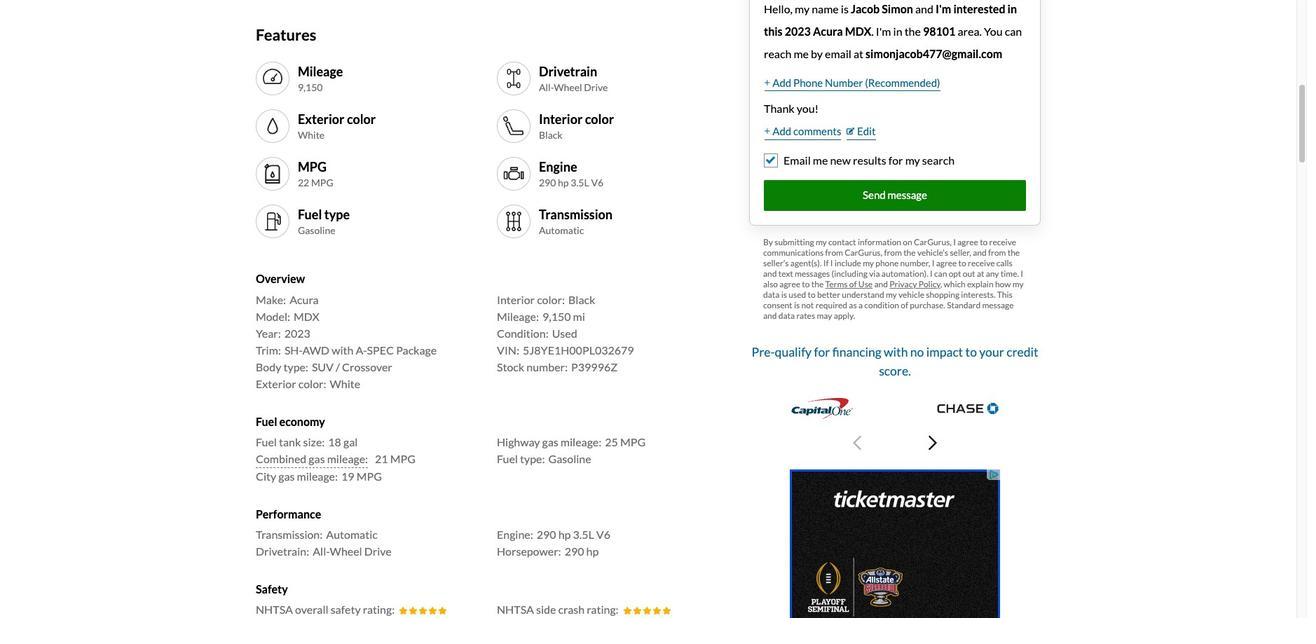 Task type: locate. For each thing, give the bounding box(es) containing it.
i'm right .
[[876, 25, 892, 38]]

color for exterior color
[[347, 111, 376, 127]]

understand
[[842, 289, 885, 300]]

mdx right the model: on the left of the page
[[294, 310, 320, 323]]

my
[[795, 2, 810, 15], [906, 154, 921, 167], [816, 237, 827, 247], [863, 258, 875, 268], [1013, 279, 1024, 289], [886, 289, 897, 300]]

and down also
[[764, 310, 777, 321]]

fuel inside fuel type gasoline
[[298, 207, 322, 222]]

290 down engine
[[539, 177, 556, 189]]

1 rating: from the left
[[363, 603, 395, 617]]

1 horizontal spatial color:
[[537, 293, 565, 306]]

automatic down transmission
[[539, 225, 584, 236]]

is
[[841, 2, 849, 15], [782, 289, 788, 300], [795, 300, 800, 310]]

1 vertical spatial white
[[330, 377, 361, 390]]

exterior color image
[[262, 115, 284, 138]]

2023
[[785, 25, 811, 38], [285, 327, 311, 340]]

use
[[859, 279, 873, 289]]

0 vertical spatial all-
[[539, 81, 554, 93]]

0 horizontal spatial gasoline
[[298, 225, 336, 236]]

consent
[[764, 300, 793, 310]]

calls
[[997, 258, 1013, 268]]

of down privacy
[[901, 300, 909, 310]]

stock
[[497, 360, 525, 374]]

phone
[[876, 258, 899, 268]]

0 vertical spatial black
[[539, 129, 563, 141]]

0 horizontal spatial me
[[794, 47, 809, 60]]

nhtsa side crash rating:
[[497, 603, 619, 617]]

exterior
[[298, 111, 345, 127], [256, 377, 296, 390]]

message inside button
[[888, 189, 928, 202]]

type
[[325, 207, 350, 222]]

0 horizontal spatial wheel
[[330, 545, 362, 558]]

interior up "mileage:"
[[497, 293, 535, 306]]

9,150 inside interior color: black mileage: 9,150 mi condition: used vin: 5j8ye1h00pl032679 stock number: p39996z
[[543, 310, 571, 323]]

interior inside interior color black
[[539, 111, 583, 127]]

0 horizontal spatial with
[[332, 343, 354, 357]]

0 vertical spatial for
[[889, 154, 904, 167]]

my left phone
[[863, 258, 875, 268]]

0 horizontal spatial can
[[935, 268, 948, 279]]

2 horizontal spatial gas
[[542, 435, 559, 449]]

and
[[916, 2, 934, 15], [974, 247, 987, 258], [764, 268, 777, 279], [875, 279, 888, 289], [764, 310, 777, 321]]

edit button
[[846, 123, 877, 141]]

0 horizontal spatial gas
[[279, 470, 295, 483]]

white
[[298, 129, 325, 141], [330, 377, 361, 390]]

0 horizontal spatial nhtsa
[[256, 603, 293, 617]]

opt
[[949, 268, 962, 279]]

to inside pre-qualify for financing with no impact to your credit score.
[[966, 345, 978, 360]]

automatic down the 19 at the bottom left
[[326, 528, 378, 541]]

can right you
[[1005, 25, 1023, 38]]

all- down transmission:
[[313, 545, 330, 558]]

0 vertical spatial agree
[[958, 237, 979, 247]]

1 horizontal spatial 2023
[[785, 25, 811, 38]]

1 vertical spatial automatic
[[326, 528, 378, 541]]

1 vertical spatial hp
[[559, 528, 571, 541]]

fuel down highway
[[497, 452, 518, 466]]

0 vertical spatial gas
[[542, 435, 559, 449]]

3.5l inside engine 290 hp 3.5l v6
[[571, 177, 590, 189]]

i right number,
[[932, 258, 935, 268]]

exterior down body
[[256, 377, 296, 390]]

in right interested on the top
[[1008, 2, 1018, 15]]

my left vehicle
[[886, 289, 897, 300]]

2 vertical spatial hp
[[587, 545, 599, 558]]

type: down sh-
[[284, 360, 308, 374]]

v6 inside engine 290 hp 3.5l v6
[[591, 177, 604, 189]]

interior inside interior color: black mileage: 9,150 mi condition: used vin: 5j8ye1h00pl032679 stock number: p39996z
[[497, 293, 535, 306]]

acura down name
[[813, 25, 843, 38]]

automatic
[[539, 225, 584, 236], [326, 528, 378, 541]]

wheel inside transmission: automatic drivetrain: all-wheel drive
[[330, 545, 362, 558]]

new
[[831, 154, 851, 167]]

9,150
[[298, 81, 323, 93], [543, 310, 571, 323]]

9,150 down mileage at the top left of the page
[[298, 81, 323, 93]]

0 vertical spatial add
[[773, 76, 792, 89]]

i
[[954, 237, 956, 247], [831, 258, 833, 268], [932, 258, 935, 268], [931, 268, 933, 279], [1021, 268, 1024, 279]]

1 vertical spatial drive
[[364, 545, 392, 558]]

0 vertical spatial in
[[1008, 2, 1018, 15]]

9,150 up used
[[543, 310, 571, 323]]

1 vertical spatial plus image
[[765, 128, 770, 135]]

plus image inside add comments button
[[765, 128, 770, 135]]

plus image down the thank
[[765, 128, 770, 135]]

add comments button
[[764, 123, 843, 141]]

gasoline
[[298, 225, 336, 236], [549, 452, 592, 466]]

make: acura model: mdx year: 2023 trim: sh-awd with a-spec package body type: suv / crossover exterior color: white
[[256, 293, 437, 390]]

drivetrain image
[[503, 68, 525, 90]]

mpg right 22
[[311, 177, 334, 189]]

from
[[826, 247, 844, 258], [885, 247, 902, 258], [989, 247, 1007, 258]]

can inside area. you can reach me by email at
[[1005, 25, 1023, 38]]

rating: for nhtsa overall safety rating:
[[363, 603, 395, 617]]

0 horizontal spatial 9,150
[[298, 81, 323, 93]]

and right use
[[875, 279, 888, 289]]

0 horizontal spatial 2023
[[285, 327, 311, 340]]

0 horizontal spatial from
[[826, 247, 844, 258]]

add for add comments
[[773, 125, 792, 138]]

0 horizontal spatial acura
[[290, 293, 319, 306]]

1 vertical spatial 9,150
[[543, 310, 571, 323]]

interior down drivetrain all-wheel drive
[[539, 111, 583, 127]]

25
[[605, 435, 618, 449]]

mileage: left the 19 at the bottom left
[[297, 470, 338, 483]]

fuel tank size: 18 gal combined gas mileage: 21 mpg city gas mileage: 19 mpg
[[256, 435, 416, 483]]

1 color from the left
[[347, 111, 376, 127]]

1 horizontal spatial automatic
[[539, 225, 584, 236]]

1 vertical spatial for
[[815, 345, 831, 360]]

agree up ","
[[937, 258, 957, 268]]

gas inside 'highway gas mileage: 25 mpg fuel type: gasoline'
[[542, 435, 559, 449]]

name
[[812, 2, 839, 15]]

i'm inside the i'm interested in this
[[936, 2, 952, 15]]

all- inside drivetrain all-wheel drive
[[539, 81, 554, 93]]

0 vertical spatial type:
[[284, 360, 308, 374]]

v6 for engine:
[[597, 528, 611, 541]]

color inside interior color black
[[585, 111, 614, 127]]

is right name
[[841, 2, 849, 15]]

for right qualify
[[815, 345, 831, 360]]

with up score.
[[884, 345, 908, 360]]

make:
[[256, 293, 286, 306]]

data left rates
[[779, 310, 795, 321]]

black for color
[[539, 129, 563, 141]]

terms
[[826, 279, 848, 289]]

black inside interior color black
[[539, 129, 563, 141]]

automatic inside the "transmission automatic"
[[539, 225, 584, 236]]

chevron left image
[[853, 435, 862, 452]]

color: up used
[[537, 293, 565, 306]]

1 vertical spatial exterior
[[256, 377, 296, 390]]

terms of use link
[[826, 279, 873, 289]]

1 vertical spatial 2023
[[285, 327, 311, 340]]

plus image inside add phone number (recommended) button
[[765, 79, 770, 86]]

mpg inside 'highway gas mileage: 25 mpg fuel type: gasoline'
[[621, 435, 646, 449]]

can left opt
[[935, 268, 948, 279]]

this
[[764, 25, 783, 38]]

add up the thank
[[773, 76, 792, 89]]

wheel up safety
[[330, 545, 362, 558]]

1 horizontal spatial in
[[1008, 2, 1018, 15]]

0 vertical spatial wheel
[[554, 81, 583, 93]]

with up '/'
[[332, 343, 354, 357]]

v6
[[591, 177, 604, 189], [597, 528, 611, 541]]

pre-qualify for financing with no impact to your credit score. button
[[750, 338, 1041, 464]]

1 plus image from the top
[[765, 79, 770, 86]]

1 horizontal spatial interior
[[539, 111, 583, 127]]

agree
[[958, 237, 979, 247], [937, 258, 957, 268], [780, 279, 801, 289]]

0 vertical spatial mileage:
[[561, 435, 602, 449]]

0 horizontal spatial mdx
[[294, 310, 320, 323]]

color inside "exterior color white"
[[347, 111, 376, 127]]

1 vertical spatial can
[[935, 268, 948, 279]]

drive
[[584, 81, 608, 93], [364, 545, 392, 558]]

all- inside transmission: automatic drivetrain: all-wheel drive
[[313, 545, 330, 558]]

simonjacob477@gmail.com
[[866, 47, 1003, 60]]

add for add phone number (recommended)
[[773, 76, 792, 89]]

v6 inside engine: 290 hp 3.5l v6 horsepower: 290 hp
[[597, 528, 611, 541]]

me inside area. you can reach me by email at
[[794, 47, 809, 60]]

mileage image
[[262, 68, 284, 90]]

gas down size:
[[309, 452, 325, 466]]

search
[[923, 154, 955, 167]]

1 add from the top
[[773, 76, 792, 89]]

acura for model:
[[290, 293, 319, 306]]

type: down highway
[[520, 452, 545, 466]]

area.
[[958, 25, 982, 38]]

1 horizontal spatial from
[[885, 247, 902, 258]]

agree up out in the top right of the page
[[958, 237, 979, 247]]

crossover
[[342, 360, 393, 374]]

1 horizontal spatial wheel
[[554, 81, 583, 93]]

1 horizontal spatial with
[[884, 345, 908, 360]]

0 horizontal spatial rating:
[[363, 603, 395, 617]]

1 horizontal spatial black
[[569, 293, 596, 306]]

(including
[[832, 268, 868, 279]]

0 vertical spatial me
[[794, 47, 809, 60]]

2 plus image from the top
[[765, 128, 770, 135]]

acura inside make: acura model: mdx year: 2023 trim: sh-awd with a-spec package body type: suv / crossover exterior color: white
[[290, 293, 319, 306]]

me left new
[[813, 154, 828, 167]]

with inside pre-qualify for financing with no impact to your credit score.
[[884, 345, 908, 360]]

chevron right image
[[929, 435, 938, 452]]

white up mpg 22 mpg
[[298, 129, 325, 141]]

all- down drivetrain
[[539, 81, 554, 93]]

2023 up sh-
[[285, 327, 311, 340]]

of inside , which explain how my data is used to better understand my vehicle shopping interests. this consent is not required as a condition of purchase. standard message and data rates may apply.
[[901, 300, 909, 310]]

engine:
[[497, 528, 534, 541]]

0 horizontal spatial of
[[850, 279, 857, 289]]

i right time.
[[1021, 268, 1024, 279]]

fuel inside fuel tank size: 18 gal combined gas mileage: 21 mpg city gas mileage: 19 mpg
[[256, 435, 277, 449]]

pre-qualify for financing with no impact to your credit score.
[[752, 345, 1039, 379]]

gas right highway
[[542, 435, 559, 449]]

fuel
[[298, 207, 322, 222], [256, 415, 277, 428], [256, 435, 277, 449], [497, 452, 518, 466]]

cargurus, up via
[[845, 247, 883, 258]]

1 horizontal spatial color
[[585, 111, 614, 127]]

0 horizontal spatial automatic
[[326, 528, 378, 541]]

me left 'by'
[[794, 47, 809, 60]]

of left use
[[850, 279, 857, 289]]

to right seller,
[[981, 237, 988, 247]]

in
[[1008, 2, 1018, 15], [894, 25, 903, 38]]

in down simon
[[894, 25, 903, 38]]

gas down "combined"
[[279, 470, 295, 483]]

290 inside engine 290 hp 3.5l v6
[[539, 177, 556, 189]]

fuel type gasoline
[[298, 207, 350, 236]]

fuel type image
[[262, 211, 284, 233]]

0 vertical spatial acura
[[813, 25, 843, 38]]

0 vertical spatial of
[[850, 279, 857, 289]]

my left contact
[[816, 237, 827, 247]]

(recommended)
[[866, 76, 941, 89]]

body
[[256, 360, 281, 374]]

1 horizontal spatial gasoline
[[549, 452, 592, 466]]

from left 'on'
[[885, 247, 902, 258]]

0 horizontal spatial interior
[[497, 293, 535, 306]]

overview
[[256, 272, 305, 286]]

from up any
[[989, 247, 1007, 258]]

at inside the by submitting my contact information on cargurus, i agree to receive communications from cargurus, from the vehicle's seller, and from the seller's agent(s). if i include my phone number, i agree to receive calls and text messages (including via automation). i can opt out at any time. i also agree to the
[[978, 268, 985, 279]]

and right seller,
[[974, 247, 987, 258]]

mpg right 25
[[621, 435, 646, 449]]

3.5l for engine
[[571, 177, 590, 189]]

message right send
[[888, 189, 928, 202]]

message inside , which explain how my data is used to better understand my vehicle shopping interests. this consent is not required as a condition of purchase. standard message and data rates may apply.
[[983, 300, 1014, 310]]

white down '/'
[[330, 377, 361, 390]]

interests.
[[962, 289, 996, 300]]

of
[[850, 279, 857, 289], [901, 300, 909, 310]]

1 from from the left
[[826, 247, 844, 258]]

mileage: down gal
[[327, 452, 368, 466]]

0 vertical spatial plus image
[[765, 79, 770, 86]]

hp inside engine 290 hp 3.5l v6
[[558, 177, 569, 189]]

plus image up the thank
[[765, 79, 770, 86]]

2 add from the top
[[773, 125, 792, 138]]

2 vertical spatial 290
[[565, 545, 585, 558]]

type:
[[284, 360, 308, 374], [520, 452, 545, 466]]

add phone number (recommended) button
[[764, 74, 942, 92]]

message down "how"
[[983, 300, 1014, 310]]

sh-
[[285, 343, 303, 357]]

1 horizontal spatial type:
[[520, 452, 545, 466]]

2 nhtsa from the left
[[497, 603, 534, 617]]

cargurus, right 'on'
[[914, 237, 952, 247]]

1 vertical spatial black
[[569, 293, 596, 306]]

black up engine
[[539, 129, 563, 141]]

condition
[[865, 300, 900, 310]]

3.5l down engine
[[571, 177, 590, 189]]

type: inside 'highway gas mileage: 25 mpg fuel type: gasoline'
[[520, 452, 545, 466]]

rating: right crash
[[587, 603, 619, 617]]

color
[[347, 111, 376, 127], [585, 111, 614, 127]]

model:
[[256, 310, 290, 323]]

1 horizontal spatial white
[[330, 377, 361, 390]]

add down the thank
[[773, 125, 792, 138]]

data down text
[[764, 289, 780, 300]]

0 horizontal spatial message
[[888, 189, 928, 202]]

fuel left economy
[[256, 415, 277, 428]]

black inside interior color: black mileage: 9,150 mi condition: used vin: 5j8ye1h00pl032679 stock number: p39996z
[[569, 293, 596, 306]]

3.5l inside engine: 290 hp 3.5l v6 horsepower: 290 hp
[[573, 528, 594, 541]]

black up mi
[[569, 293, 596, 306]]

is left "used"
[[782, 289, 788, 300]]

1 vertical spatial mdx
[[294, 310, 320, 323]]

1 horizontal spatial acura
[[813, 25, 843, 38]]

1 vertical spatial acura
[[290, 293, 319, 306]]

mileage: inside 'highway gas mileage: 25 mpg fuel type: gasoline'
[[561, 435, 602, 449]]

2 horizontal spatial is
[[841, 2, 849, 15]]

1 vertical spatial gas
[[309, 452, 325, 466]]

edit
[[858, 125, 876, 138]]

tank
[[279, 435, 301, 449]]

1 vertical spatial v6
[[597, 528, 611, 541]]

and inside , which explain how my data is used to better understand my vehicle shopping interests. this consent is not required as a condition of purchase. standard message and data rates may apply.
[[764, 310, 777, 321]]

at right the email
[[854, 47, 864, 60]]

the up time.
[[1008, 247, 1020, 258]]

interior color image
[[503, 115, 525, 138]]

2 color from the left
[[585, 111, 614, 127]]

0 horizontal spatial all-
[[313, 545, 330, 558]]

on
[[904, 237, 913, 247]]

1 vertical spatial 290
[[537, 528, 557, 541]]

wheel inside drivetrain all-wheel drive
[[554, 81, 583, 93]]

1 vertical spatial mileage:
[[327, 452, 368, 466]]

mileage: left 25
[[561, 435, 602, 449]]

score.
[[880, 364, 912, 379]]

1 nhtsa from the left
[[256, 603, 293, 617]]

1 vertical spatial type:
[[520, 452, 545, 466]]

can inside the by submitting my contact information on cargurus, i agree to receive communications from cargurus, from the vehicle's seller, and from the seller's agent(s). if i include my phone number, i agree to receive calls and text messages (including via automation). i can opt out at any time. i also agree to the
[[935, 268, 948, 279]]

and right simon
[[916, 2, 934, 15]]

plus image
[[765, 79, 770, 86], [765, 128, 770, 135]]

suv
[[312, 360, 334, 374]]

highway gas mileage: 25 mpg fuel type: gasoline
[[497, 435, 646, 466]]

1 vertical spatial interior
[[497, 293, 535, 306]]

acura down overview
[[290, 293, 319, 306]]

thank
[[764, 102, 795, 115]]

0 horizontal spatial cargurus,
[[845, 247, 883, 258]]

1 horizontal spatial agree
[[937, 258, 957, 268]]

0 horizontal spatial is
[[782, 289, 788, 300]]

1 vertical spatial me
[[813, 154, 828, 167]]

0 vertical spatial 9,150
[[298, 81, 323, 93]]

exterior inside make: acura model: mdx year: 2023 trim: sh-awd with a-spec package body type: suv / crossover exterior color: white
[[256, 377, 296, 390]]

the left terms
[[812, 279, 824, 289]]

1 horizontal spatial gas
[[309, 452, 325, 466]]

add
[[773, 76, 792, 89], [773, 125, 792, 138]]

1 horizontal spatial at
[[978, 268, 985, 279]]

0 vertical spatial i'm
[[936, 2, 952, 15]]

3.5l right engine:
[[573, 528, 594, 541]]

0 horizontal spatial color:
[[299, 377, 326, 390]]

1 vertical spatial message
[[983, 300, 1014, 310]]

fuel up "combined"
[[256, 435, 277, 449]]

automatic inside transmission: automatic drivetrain: all-wheel drive
[[326, 528, 378, 541]]

exterior down mileage 9,150
[[298, 111, 345, 127]]

the
[[905, 25, 921, 38], [904, 247, 916, 258], [1008, 247, 1020, 258], [812, 279, 824, 289]]

to
[[981, 237, 988, 247], [959, 258, 967, 268], [802, 279, 810, 289], [808, 289, 816, 300], [966, 345, 978, 360]]

1 vertical spatial wheel
[[330, 545, 362, 558]]

color: down suv
[[299, 377, 326, 390]]

1 horizontal spatial exterior
[[298, 111, 345, 127]]

i'm up 98101
[[936, 2, 952, 15]]

for right results
[[889, 154, 904, 167]]

1 horizontal spatial drive
[[584, 81, 608, 93]]

fuel left type
[[298, 207, 322, 222]]

2 horizontal spatial from
[[989, 247, 1007, 258]]

policy
[[919, 279, 941, 289]]

crash
[[559, 603, 585, 617]]

mdx down jacob
[[846, 25, 872, 38]]

to inside , which explain how my data is used to better understand my vehicle shopping interests. this consent is not required as a condition of purchase. standard message and data rates may apply.
[[808, 289, 816, 300]]

to left your
[[966, 345, 978, 360]]

and left text
[[764, 268, 777, 279]]

1 horizontal spatial 9,150
[[543, 310, 571, 323]]

agree right also
[[780, 279, 801, 289]]

plus image for add phone number (recommended)
[[765, 79, 770, 86]]

white inside "exterior color white"
[[298, 129, 325, 141]]

0 vertical spatial mdx
[[846, 25, 872, 38]]

by submitting my contact information on cargurus, i agree to receive communications from cargurus, from the vehicle's seller, and from the seller's agent(s). if i include my phone number, i agree to receive calls and text messages (including via automation). i can opt out at any time. i also agree to the
[[764, 237, 1024, 289]]

wheel down drivetrain
[[554, 81, 583, 93]]

2023 right this
[[785, 25, 811, 38]]

0 horizontal spatial in
[[894, 25, 903, 38]]

2 rating: from the left
[[587, 603, 619, 617]]

gas
[[542, 435, 559, 449], [309, 452, 325, 466], [279, 470, 295, 483]]

as
[[850, 300, 857, 310]]

to right "used"
[[808, 289, 816, 300]]

privacy policy link
[[890, 279, 941, 289]]

1 vertical spatial at
[[978, 268, 985, 279]]

0 vertical spatial hp
[[558, 177, 569, 189]]

hp right horsepower:
[[587, 545, 599, 558]]



Task type: vqa. For each thing, say whether or not it's contained in the screenshot.
1st $44,745
no



Task type: describe. For each thing, give the bounding box(es) containing it.
mpg up 22
[[298, 159, 327, 175]]

acura for mdx
[[813, 25, 843, 38]]

fuel for tank
[[256, 435, 277, 449]]

comments
[[794, 125, 842, 138]]

vehicle's
[[918, 247, 949, 258]]

this
[[998, 289, 1013, 300]]

mileage
[[298, 64, 343, 79]]

add phone number (recommended)
[[773, 76, 941, 89]]

9,150 inside mileage 9,150
[[298, 81, 323, 93]]

mileage 9,150
[[298, 64, 343, 93]]

0 horizontal spatial i'm
[[876, 25, 892, 38]]

3.5l for engine:
[[573, 528, 594, 541]]

transmission:
[[256, 528, 323, 541]]

fuel inside 'highway gas mileage: 25 mpg fuel type: gasoline'
[[497, 452, 518, 466]]

awd
[[303, 343, 330, 357]]

2 horizontal spatial agree
[[958, 237, 979, 247]]

my left search
[[906, 154, 921, 167]]

exterior inside "exterior color white"
[[298, 111, 345, 127]]

package
[[396, 343, 437, 357]]

v6 for engine
[[591, 177, 604, 189]]

18
[[328, 435, 341, 449]]

19
[[342, 470, 355, 483]]

simon
[[882, 2, 914, 15]]

economy
[[280, 415, 325, 428]]

mileage:
[[497, 310, 539, 323]]

qualify
[[775, 345, 812, 360]]

automation).
[[882, 268, 929, 279]]

the left 98101
[[905, 25, 921, 38]]

color: inside make: acura model: mdx year: 2023 trim: sh-awd with a-spec package body type: suv / crossover exterior color: white
[[299, 377, 326, 390]]

.
[[872, 25, 874, 38]]

0 vertical spatial data
[[764, 289, 780, 300]]

edit image
[[847, 128, 855, 135]]

gasoline inside fuel type gasoline
[[298, 225, 336, 236]]

automatic for transmission:
[[326, 528, 378, 541]]

seller,
[[951, 247, 972, 258]]

you
[[985, 25, 1003, 38]]

1 horizontal spatial is
[[795, 300, 800, 310]]

agent(s).
[[791, 258, 822, 268]]

transmission image
[[503, 211, 525, 233]]

send
[[863, 189, 886, 202]]

gasoline inside 'highway gas mileage: 25 mpg fuel type: gasoline'
[[549, 452, 592, 466]]

transmission automatic
[[539, 207, 613, 236]]

white inside make: acura model: mdx year: 2023 trim: sh-awd with a-spec package body type: suv / crossover exterior color: white
[[330, 377, 361, 390]]

2 vertical spatial mileage:
[[297, 470, 338, 483]]

include
[[835, 258, 862, 268]]

interior color: black mileage: 9,150 mi condition: used vin: 5j8ye1h00pl032679 stock number: p39996z
[[497, 293, 634, 374]]

color for interior color
[[585, 111, 614, 127]]

nhtsa for nhtsa overall safety rating:
[[256, 603, 293, 617]]

with inside make: acura model: mdx year: 2023 trim: sh-awd with a-spec package body type: suv / crossover exterior color: white
[[332, 343, 354, 357]]

in inside the i'm interested in this
[[1008, 2, 1018, 15]]

1 vertical spatial data
[[779, 310, 795, 321]]

overall
[[295, 603, 329, 617]]

fuel for economy
[[256, 415, 277, 428]]

may
[[817, 310, 833, 321]]

290 for engine:
[[537, 528, 557, 541]]

1 horizontal spatial me
[[813, 154, 828, 167]]

1 vertical spatial receive
[[969, 258, 995, 268]]

mpg image
[[262, 163, 284, 185]]

drive inside drivetrain all-wheel drive
[[584, 81, 608, 93]]

black for color:
[[569, 293, 596, 306]]

rating: for nhtsa side crash rating:
[[587, 603, 619, 617]]

by
[[764, 237, 773, 247]]

my right "how"
[[1013, 279, 1024, 289]]

2 vertical spatial gas
[[279, 470, 295, 483]]

nhtsa for nhtsa side crash rating:
[[497, 603, 534, 617]]

engine image
[[503, 163, 525, 185]]

side
[[537, 603, 556, 617]]

a
[[859, 300, 863, 310]]

plus image for add comments
[[765, 128, 770, 135]]

2023 inside make: acura model: mdx year: 2023 trim: sh-awd with a-spec package body type: suv / crossover exterior color: white
[[285, 327, 311, 340]]

1 horizontal spatial cargurus,
[[914, 237, 952, 247]]

to down agent(s).
[[802, 279, 810, 289]]

interior for color
[[539, 111, 583, 127]]

reach
[[764, 47, 792, 60]]

number
[[825, 76, 864, 89]]

my left name
[[795, 2, 810, 15]]

mpg 22 mpg
[[298, 159, 334, 189]]

area. you can reach me by email at
[[764, 25, 1023, 60]]

apply.
[[834, 310, 856, 321]]

1 vertical spatial agree
[[937, 258, 957, 268]]

to up "which"
[[959, 258, 967, 268]]

i right "vehicle's"
[[954, 237, 956, 247]]

interior for color:
[[497, 293, 535, 306]]

jacob
[[851, 2, 880, 15]]

financing
[[833, 345, 882, 360]]

any
[[987, 268, 1000, 279]]

purchase.
[[911, 300, 946, 310]]

contact
[[829, 237, 857, 247]]

hello,
[[764, 2, 793, 15]]

advertisement region
[[790, 470, 1001, 619]]

city
[[256, 470, 276, 483]]

290 for engine
[[539, 177, 556, 189]]

how
[[996, 279, 1012, 289]]

text
[[779, 268, 794, 279]]

at inside area. you can reach me by email at
[[854, 47, 864, 60]]

mpg right the 19 at the bottom left
[[357, 470, 382, 483]]

information
[[858, 237, 902, 247]]

combined
[[256, 452, 307, 466]]

you!
[[797, 102, 819, 115]]

out
[[963, 268, 976, 279]]

transmission: automatic drivetrain: all-wheel drive
[[256, 528, 392, 558]]

send message button
[[764, 180, 1027, 211]]

hp for engine
[[558, 177, 569, 189]]

shopping
[[927, 289, 960, 300]]

0 vertical spatial 2023
[[785, 25, 811, 38]]

horsepower:
[[497, 545, 561, 558]]

used
[[789, 289, 807, 300]]

spec
[[367, 343, 394, 357]]

22
[[298, 177, 309, 189]]

vehicle
[[899, 289, 925, 300]]

2 from from the left
[[885, 247, 902, 258]]

type: inside make: acura model: mdx year: 2023 trim: sh-awd with a-spec package body type: suv / crossover exterior color: white
[[284, 360, 308, 374]]

i right if
[[831, 258, 833, 268]]

0 vertical spatial receive
[[990, 237, 1017, 247]]

email
[[784, 154, 811, 167]]

hp for engine:
[[559, 528, 571, 541]]

explain
[[968, 279, 994, 289]]

for inside pre-qualify for financing with no impact to your credit score.
[[815, 345, 831, 360]]

interested
[[954, 2, 1006, 15]]

1 vertical spatial in
[[894, 25, 903, 38]]

add comments
[[773, 125, 842, 138]]

time.
[[1001, 268, 1020, 279]]

2 vertical spatial agree
[[780, 279, 801, 289]]

communications
[[764, 247, 824, 258]]

trim:
[[256, 343, 281, 357]]

seller's
[[764, 258, 789, 268]]

better
[[818, 289, 841, 300]]

the up automation).
[[904, 247, 916, 258]]

drivetrain:
[[256, 545, 309, 558]]

features
[[256, 26, 317, 45]]

phone
[[794, 76, 823, 89]]

98101
[[924, 25, 956, 38]]

standard
[[948, 300, 981, 310]]

highway
[[497, 435, 540, 449]]

privacy
[[890, 279, 918, 289]]

automatic for transmission
[[539, 225, 584, 236]]

year:
[[256, 327, 281, 340]]

engine: 290 hp 3.5l v6 horsepower: 290 hp
[[497, 528, 611, 558]]

,
[[941, 279, 943, 289]]

, which explain how my data is used to better understand my vehicle shopping interests. this consent is not required as a condition of purchase. standard message and data rates may apply.
[[764, 279, 1024, 321]]

i left ","
[[931, 268, 933, 279]]

send message
[[863, 189, 928, 202]]

performance
[[256, 508, 321, 521]]

credit
[[1007, 345, 1039, 360]]

color: inside interior color: black mileage: 9,150 mi condition: used vin: 5j8ye1h00pl032679 stock number: p39996z
[[537, 293, 565, 306]]

drivetrain all-wheel drive
[[539, 64, 608, 93]]

drive inside transmission: automatic drivetrain: all-wheel drive
[[364, 545, 392, 558]]

3 from from the left
[[989, 247, 1007, 258]]

fuel for type
[[298, 207, 322, 222]]

1 horizontal spatial for
[[889, 154, 904, 167]]

mdx inside make: acura model: mdx year: 2023 trim: sh-awd with a-spec package body type: suv / crossover exterior color: white
[[294, 310, 320, 323]]

mpg right 21
[[390, 452, 416, 466]]



